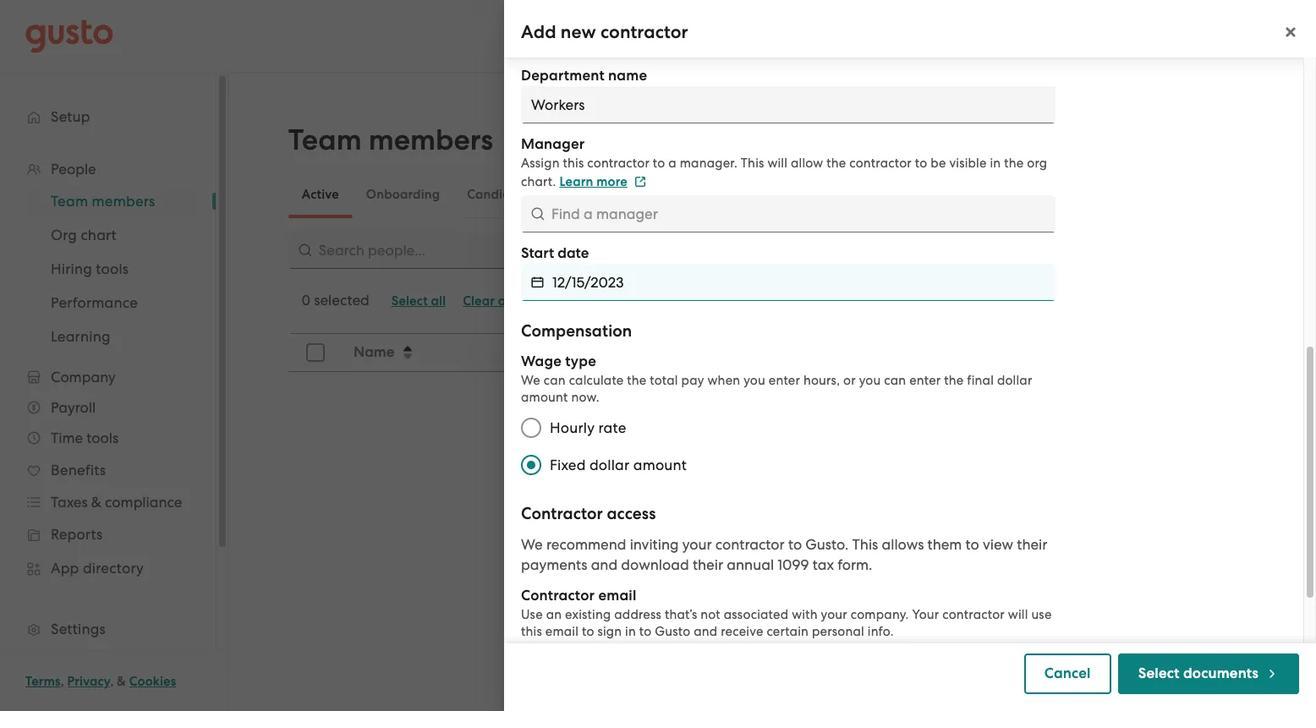 Task type: vqa. For each thing, say whether or not it's contained in the screenshot.
right in
yes



Task type: describe. For each thing, give the bounding box(es) containing it.
clear
[[463, 294, 495, 309]]

active
[[302, 187, 339, 202]]

cancel button
[[1025, 654, 1112, 695]]

the right allow
[[827, 156, 847, 171]]

hours,
[[804, 373, 840, 388]]

start date
[[521, 245, 589, 262]]

home image
[[25, 19, 113, 53]]

active button
[[288, 174, 353, 215]]

not
[[701, 608, 721, 623]]

total
[[650, 373, 678, 388]]

existing
[[565, 608, 611, 623]]

visible
[[950, 156, 987, 171]]

privacy
[[67, 674, 110, 690]]

cancel
[[1045, 665, 1091, 683]]

0
[[302, 292, 311, 309]]

an
[[546, 608, 562, 623]]

1 vertical spatial amount
[[634, 457, 687, 474]]

offboarding
[[564, 187, 640, 202]]

0 horizontal spatial their
[[693, 557, 724, 574]]

contractor left be
[[850, 156, 912, 171]]

select for select documents
[[1139, 665, 1180, 683]]

and inside contractor email use an existing address that's not associated with your company. your contractor will use this email to sign in to gusto and receive certain personal info.
[[694, 625, 718, 640]]

or
[[844, 373, 856, 388]]

to left view
[[966, 537, 980, 553]]

use
[[521, 608, 543, 623]]

2 can from the left
[[885, 373, 907, 388]]

privacy link
[[67, 674, 110, 690]]

onboarding
[[366, 187, 440, 202]]

contractor inside contractor email use an existing address that's not associated with your company. your contractor will use this email to sign in to gusto and receive certain personal info.
[[943, 608, 1005, 623]]

department for department
[[520, 344, 602, 361]]

manager
[[521, 135, 585, 153]]

1 vertical spatial dollar
[[590, 457, 630, 474]]

candidates button
[[454, 174, 550, 215]]

terms , privacy , & cookies
[[25, 674, 176, 690]]

1099
[[778, 557, 809, 574]]

this inside assign this contractor to a manager. this will allow the contractor to be visible in the org chart.
[[741, 156, 765, 171]]

chart.
[[521, 174, 556, 190]]

all for clear all
[[498, 294, 513, 309]]

contractor email use an existing address that's not associated with your company. your contractor will use this email to sign in to gusto and receive certain personal info.
[[521, 587, 1052, 640]]

gusto.
[[806, 537, 849, 553]]

Fixed dollar amount radio
[[513, 447, 550, 484]]

select for select all
[[392, 294, 428, 309]]

assign this contractor to a manager. this will allow the contractor to be visible in the org chart.
[[521, 156, 1048, 190]]

contractor up name
[[601, 21, 689, 43]]

1 horizontal spatial email
[[599, 587, 637, 605]]

terms link
[[25, 674, 61, 690]]

account menu element
[[990, 0, 1291, 72]]

recommend
[[547, 537, 627, 553]]

we recommend inviting your contractor to gusto. this allows them to view their payments and download their annual 1099 tax form.
[[521, 537, 1048, 574]]

all for select all
[[431, 294, 446, 309]]

rate
[[599, 420, 627, 437]]

payments
[[521, 557, 588, 574]]

the left the final
[[945, 373, 964, 388]]

onboarding button
[[353, 174, 454, 215]]

cookies
[[129, 674, 176, 690]]

allows
[[882, 537, 924, 553]]

department name
[[521, 67, 648, 85]]

we inside "we recommend inviting your contractor to gusto. this allows them to view their payments and download their annual 1099 tax form."
[[521, 537, 543, 553]]

gusto
[[655, 625, 691, 640]]

will inside contractor email use an existing address that's not associated with your company. your contractor will use this email to sign in to gusto and receive certain personal info.
[[1009, 608, 1029, 623]]

the left org
[[1005, 156, 1024, 171]]

name
[[354, 344, 395, 361]]

allow
[[791, 156, 824, 171]]

dialog main content element
[[504, 0, 1317, 712]]

annual
[[727, 557, 774, 574]]

that's
[[665, 608, 698, 623]]

select all
[[392, 294, 446, 309]]

1 can from the left
[[544, 373, 566, 388]]

dismissed button
[[653, 174, 740, 215]]

contractor for contractor access
[[521, 504, 603, 524]]

download
[[621, 557, 689, 574]]

1 enter from the left
[[769, 373, 801, 388]]

and inside "we recommend inviting your contractor to gusto. this allows them to view their payments and download their annual 1099 tax form."
[[591, 557, 618, 574]]

candidates
[[467, 187, 537, 202]]

cookies button
[[129, 672, 176, 692]]

dismissed
[[667, 187, 726, 202]]

to left be
[[915, 156, 928, 171]]

compensation
[[521, 322, 632, 341]]

access
[[607, 504, 656, 524]]

pay
[[682, 373, 705, 388]]

wage
[[521, 353, 562, 371]]

2 you from the left
[[859, 373, 881, 388]]

will inside assign this contractor to a manager. this will allow the contractor to be visible in the org chart.
[[768, 156, 788, 171]]

contractor inside "we recommend inviting your contractor to gusto. this allows them to view their payments and download their annual 1099 tax form."
[[716, 537, 785, 553]]

calculate
[[569, 373, 624, 388]]

name button
[[343, 335, 509, 371]]

use
[[1032, 608, 1052, 623]]

final
[[968, 373, 994, 388]]

them
[[928, 537, 963, 553]]

calendar outline image
[[531, 274, 544, 291]]

members
[[369, 123, 493, 157]]

new
[[561, 21, 596, 43]]

your
[[913, 608, 940, 623]]

personal
[[812, 625, 865, 640]]

with
[[792, 608, 818, 623]]

documents
[[1184, 665, 1259, 683]]

info.
[[868, 625, 894, 640]]

2 enter from the left
[[910, 373, 941, 388]]

this inside assign this contractor to a manager. this will allow the contractor to be visible in the org chart.
[[563, 156, 584, 171]]

receive
[[721, 625, 764, 640]]

select documents
[[1139, 665, 1259, 683]]

contractor access
[[521, 504, 656, 524]]

add
[[521, 21, 557, 43]]

department button
[[510, 335, 757, 371]]

associated
[[724, 608, 789, 623]]

tax
[[813, 557, 834, 574]]

select documents button
[[1119, 654, 1300, 695]]

this inside contractor email use an existing address that's not associated with your company. your contractor will use this email to sign in to gusto and receive certain personal info.
[[521, 625, 542, 640]]

1 horizontal spatial their
[[1017, 537, 1048, 553]]



Task type: locate. For each thing, give the bounding box(es) containing it.
0 vertical spatial amount
[[521, 390, 568, 405]]

address
[[615, 608, 662, 623]]

2 , from the left
[[110, 674, 114, 690]]

contractor up annual
[[716, 537, 785, 553]]

manager.
[[680, 156, 738, 171]]

1 horizontal spatial this
[[853, 537, 879, 553]]

to down existing
[[582, 625, 595, 640]]

contractor up an
[[521, 587, 595, 605]]

dollar right the final
[[998, 373, 1033, 388]]

view
[[983, 537, 1014, 553]]

1 horizontal spatial dollar
[[998, 373, 1033, 388]]

their left annual
[[693, 557, 724, 574]]

in inside contractor email use an existing address that's not associated with your company. your contractor will use this email to sign in to gusto and receive certain personal info.
[[625, 625, 636, 640]]

will left allow
[[768, 156, 788, 171]]

clear all
[[463, 294, 513, 309]]

this right manager. at the top right
[[741, 156, 765, 171]]

2 we from the top
[[521, 537, 543, 553]]

0 horizontal spatial will
[[768, 156, 788, 171]]

1 horizontal spatial all
[[498, 294, 513, 309]]

1 contractor from the top
[[521, 504, 603, 524]]

0 vertical spatial and
[[591, 557, 618, 574]]

, left &
[[110, 674, 114, 690]]

department down 'new'
[[521, 67, 605, 85]]

team
[[288, 123, 362, 157]]

0 horizontal spatial this
[[741, 156, 765, 171]]

1 vertical spatial will
[[1009, 608, 1029, 623]]

1 horizontal spatial amount
[[634, 457, 687, 474]]

email down an
[[546, 625, 579, 640]]

1 horizontal spatial enter
[[910, 373, 941, 388]]

0 vertical spatial this
[[741, 156, 765, 171]]

Department name field
[[521, 86, 1056, 124]]

dollar inside wage type we can calculate the total pay when you enter hours, or you can enter the final dollar amount now.
[[998, 373, 1033, 388]]

select up name button
[[392, 294, 428, 309]]

0 vertical spatial department
[[521, 67, 605, 85]]

inviting
[[630, 537, 679, 553]]

0 vertical spatial dollar
[[998, 373, 1033, 388]]

company.
[[851, 608, 909, 623]]

more
[[597, 174, 628, 190]]

in inside assign this contractor to a manager. this will allow the contractor to be visible in the org chart.
[[990, 156, 1001, 171]]

1 horizontal spatial your
[[821, 608, 848, 623]]

can down the wage
[[544, 373, 566, 388]]

clear all button
[[455, 288, 522, 315]]

your inside "we recommend inviting your contractor to gusto. this allows them to view their payments and download their annual 1099 tax form."
[[683, 537, 712, 553]]

email
[[599, 587, 637, 605], [546, 625, 579, 640]]

all left clear
[[431, 294, 446, 309]]

enter left hours,
[[769, 373, 801, 388]]

in right visible
[[990, 156, 1001, 171]]

name
[[609, 67, 648, 85]]

0 horizontal spatial amount
[[521, 390, 568, 405]]

1 horizontal spatial select
[[1139, 665, 1180, 683]]

add new contractor
[[521, 21, 689, 43]]

will left use
[[1009, 608, 1029, 623]]

org
[[1028, 156, 1048, 171]]

1 , from the left
[[61, 674, 64, 690]]

all
[[431, 294, 446, 309], [498, 294, 513, 309]]

&
[[117, 674, 126, 690]]

select all button
[[383, 288, 455, 315]]

learn
[[560, 174, 594, 190]]

to left a at the right top of the page
[[653, 156, 666, 171]]

department
[[521, 67, 605, 85], [520, 344, 602, 361]]

your inside contractor email use an existing address that's not associated with your company. your contractor will use this email to sign in to gusto and receive certain personal info.
[[821, 608, 848, 623]]

and down not
[[694, 625, 718, 640]]

0 horizontal spatial can
[[544, 373, 566, 388]]

1 horizontal spatial you
[[859, 373, 881, 388]]

you right or
[[859, 373, 881, 388]]

1 vertical spatial your
[[821, 608, 848, 623]]

Manager field
[[521, 195, 1056, 233]]

1 vertical spatial their
[[693, 557, 724, 574]]

contractor inside contractor email use an existing address that's not associated with your company. your contractor will use this email to sign in to gusto and receive certain personal info.
[[521, 587, 595, 605]]

1 horizontal spatial can
[[885, 373, 907, 388]]

Hourly rate radio
[[513, 410, 550, 447]]

opens in a new tab image
[[635, 176, 646, 188]]

can right or
[[885, 373, 907, 388]]

0 horizontal spatial email
[[546, 625, 579, 640]]

contractor right "your"
[[943, 608, 1005, 623]]

amount up access on the bottom of the page
[[634, 457, 687, 474]]

department for department name
[[521, 67, 605, 85]]

1 horizontal spatial and
[[694, 625, 718, 640]]

in
[[990, 156, 1001, 171], [625, 625, 636, 640]]

0 vertical spatial your
[[683, 537, 712, 553]]

1 vertical spatial select
[[1139, 665, 1180, 683]]

1 vertical spatial and
[[694, 625, 718, 640]]

add a contractor dialog
[[504, 0, 1317, 712]]

amount up "hourly rate" radio
[[521, 390, 568, 405]]

1 vertical spatial department
[[520, 344, 602, 361]]

0 horizontal spatial all
[[431, 294, 446, 309]]

date
[[558, 245, 589, 262]]

Select all rows on this page checkbox
[[297, 334, 334, 372]]

2 all from the left
[[498, 294, 513, 309]]

be
[[931, 156, 947, 171]]

1 all from the left
[[431, 294, 446, 309]]

0 horizontal spatial select
[[392, 294, 428, 309]]

start
[[521, 245, 554, 262]]

the
[[827, 156, 847, 171], [1005, 156, 1024, 171], [627, 373, 647, 388], [945, 373, 964, 388]]

select left documents
[[1139, 665, 1180, 683]]

0 horizontal spatial dollar
[[590, 457, 630, 474]]

to up 1099
[[789, 537, 802, 553]]

a
[[669, 156, 677, 171]]

1 horizontal spatial will
[[1009, 608, 1029, 623]]

1 horizontal spatial ,
[[110, 674, 114, 690]]

contractor up more at the left
[[588, 156, 650, 171]]

hourly
[[550, 420, 595, 437]]

email up the address
[[599, 587, 637, 605]]

Search people... field
[[288, 232, 695, 269]]

0 vertical spatial email
[[599, 587, 637, 605]]

and down recommend
[[591, 557, 618, 574]]

1 vertical spatial email
[[546, 625, 579, 640]]

0 horizontal spatial you
[[744, 373, 766, 388]]

learn more
[[560, 174, 628, 190]]

2 contractor from the top
[[521, 587, 595, 605]]

1 you from the left
[[744, 373, 766, 388]]

0 horizontal spatial and
[[591, 557, 618, 574]]

select inside 'add a contractor' dialog
[[1139, 665, 1180, 683]]

0 vertical spatial select
[[392, 294, 428, 309]]

this
[[741, 156, 765, 171], [853, 537, 879, 553]]

0 vertical spatial will
[[768, 156, 788, 171]]

amount inside wage type we can calculate the total pay when you enter hours, or you can enter the final dollar amount now.
[[521, 390, 568, 405]]

sign
[[598, 625, 622, 640]]

0 vertical spatial we
[[521, 373, 541, 388]]

contractor
[[601, 21, 689, 43], [588, 156, 650, 171], [850, 156, 912, 171], [716, 537, 785, 553], [943, 608, 1005, 623]]

fixed
[[550, 457, 586, 474]]

new notifications image
[[622, 293, 639, 310], [622, 293, 639, 310]]

1 vertical spatial in
[[625, 625, 636, 640]]

Start date field
[[553, 264, 1056, 301]]

people
[[757, 527, 804, 543]]

in down the address
[[625, 625, 636, 640]]

this down 'use'
[[521, 625, 542, 640]]

0 horizontal spatial your
[[683, 537, 712, 553]]

the left total
[[627, 373, 647, 388]]

form.
[[838, 557, 873, 574]]

0 vertical spatial in
[[990, 156, 1001, 171]]

0 horizontal spatial enter
[[769, 373, 801, 388]]

0 horizontal spatial in
[[625, 625, 636, 640]]

you right when
[[744, 373, 766, 388]]

department down compensation
[[520, 344, 602, 361]]

this inside "we recommend inviting your contractor to gusto. this allows them to view their payments and download their annual 1099 tax form."
[[853, 537, 879, 553]]

offboarding button
[[550, 174, 653, 215]]

team members
[[288, 123, 493, 157]]

contractor for contractor email use an existing address that's not associated with your company. your contractor will use this email to sign in to gusto and receive certain personal info.
[[521, 587, 595, 605]]

1 horizontal spatial in
[[990, 156, 1001, 171]]

1 we from the top
[[521, 373, 541, 388]]

type
[[565, 353, 597, 371]]

0 selected status
[[302, 292, 370, 309]]

enter left the final
[[910, 373, 941, 388]]

1 vertical spatial contractor
[[521, 587, 595, 605]]

0 horizontal spatial ,
[[61, 674, 64, 690]]

0 horizontal spatial this
[[521, 625, 542, 640]]

you
[[744, 373, 766, 388], [859, 373, 881, 388]]

0 selected
[[302, 292, 370, 309]]

now.
[[572, 390, 600, 405]]

enter
[[769, 373, 801, 388], [910, 373, 941, 388]]

1 vertical spatial this
[[853, 537, 879, 553]]

no
[[734, 527, 754, 543]]

can
[[544, 373, 566, 388], [885, 373, 907, 388]]

0 vertical spatial this
[[563, 156, 584, 171]]

selected
[[314, 292, 370, 309]]

and
[[591, 557, 618, 574], [694, 625, 718, 640]]

this
[[563, 156, 584, 171], [521, 625, 542, 640]]

select
[[392, 294, 428, 309], [1139, 665, 1180, 683]]

learn more link
[[560, 174, 646, 190]]

0 vertical spatial contractor
[[521, 504, 603, 524]]

we up payments
[[521, 537, 543, 553]]

their right view
[[1017, 537, 1048, 553]]

contractor up recommend
[[521, 504, 603, 524]]

wage type we can calculate the total pay when you enter hours, or you can enter the final dollar amount now.
[[521, 353, 1033, 405]]

team members tab list
[[288, 171, 1245, 218]]

, left privacy link
[[61, 674, 64, 690]]

department inside button
[[520, 344, 602, 361]]

found
[[808, 527, 847, 543]]

when
[[708, 373, 741, 388]]

1 horizontal spatial this
[[563, 156, 584, 171]]

terms
[[25, 674, 61, 690]]

your right inviting
[[683, 537, 712, 553]]

to down the address
[[640, 625, 652, 640]]

all right clear
[[498, 294, 513, 309]]

0 vertical spatial their
[[1017, 537, 1048, 553]]

1 vertical spatial this
[[521, 625, 542, 640]]

we down the wage
[[521, 373, 541, 388]]

no people found
[[734, 527, 847, 543]]

dollar down rate on the left
[[590, 457, 630, 474]]

1 vertical spatial we
[[521, 537, 543, 553]]

we inside wage type we can calculate the total pay when you enter hours, or you can enter the final dollar amount now.
[[521, 373, 541, 388]]

assign
[[521, 156, 560, 171]]

this up learn
[[563, 156, 584, 171]]

your up personal
[[821, 608, 848, 623]]

this up form.
[[853, 537, 879, 553]]

department inside dialog main content element
[[521, 67, 605, 85]]



